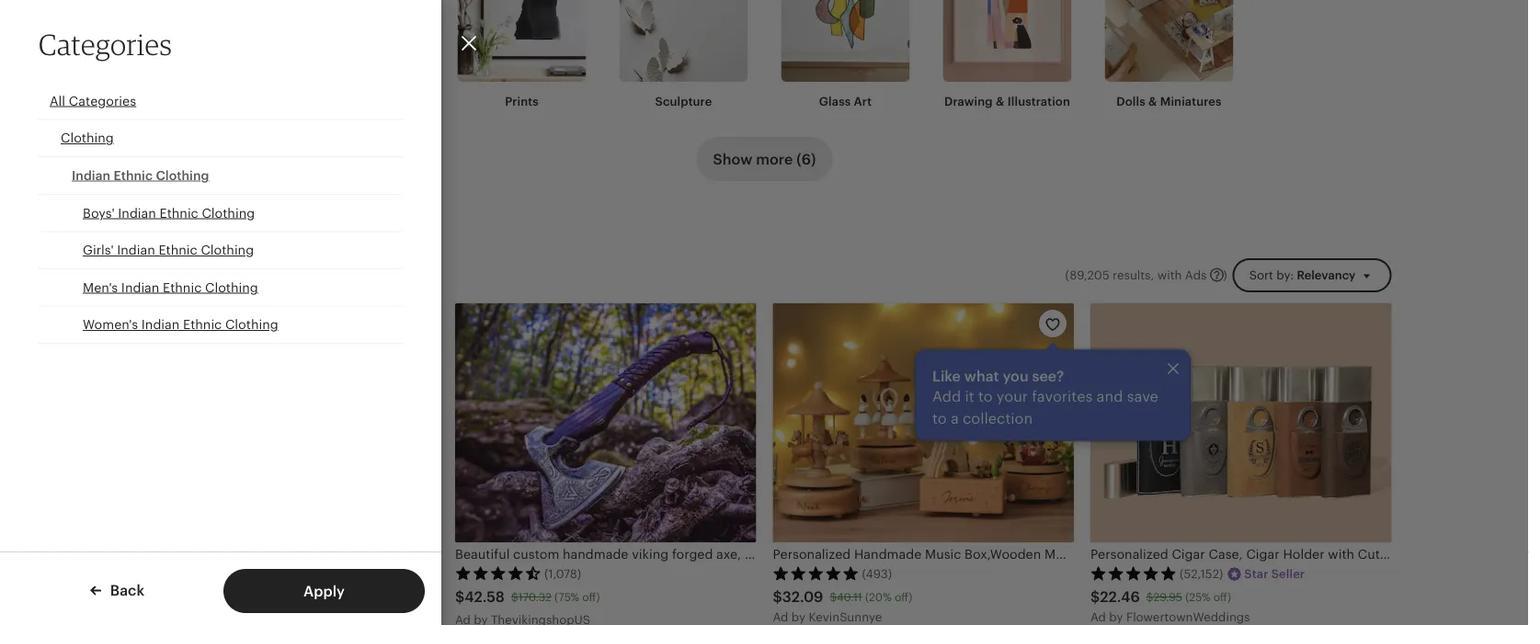 Task type: locate. For each thing, give the bounding box(es) containing it.
seller right (52,152)
[[1271, 567, 1305, 581]]

save
[[1127, 388, 1159, 405]]

d down 32.09
[[781, 610, 788, 624]]

0 horizontal spatial by
[[792, 610, 805, 624]]

ethnic up girls' indian ethnic clothing
[[160, 205, 198, 220]]

off) inside $ 42.58 $ 170.32 (75% off)
[[582, 591, 600, 603]]

all inside all filters button
[[171, 268, 186, 282]]

personalized handmade music box,wooden music box,wooden horse musical carousel,vintage music box,heirloom carousel,baby boy girl shower gift image
[[773, 303, 1074, 543]]

star for (2,064)
[[289, 567, 313, 581]]

)
[[1223, 268, 1227, 282]]

off) down the (2,064)
[[261, 591, 278, 603]]

0 vertical spatial to
[[978, 388, 993, 405]]

by down 32.09
[[792, 610, 805, 624]]

flowertownweddings
[[1126, 610, 1250, 624]]

$
[[137, 588, 147, 605], [455, 588, 465, 605], [773, 588, 782, 605], [1091, 588, 1100, 605], [511, 591, 518, 603], [830, 591, 837, 603], [1146, 591, 1153, 603]]

ethnic for women's
[[183, 317, 222, 332]]

with
[[1158, 268, 1182, 282]]

ethnic down men's indian ethnic clothing "button"
[[183, 317, 222, 332]]

2 horizontal spatial a
[[1091, 610, 1099, 624]]

clothing for men's indian ethnic clothing
[[205, 280, 258, 295]]

clothing down men's indian ethnic clothing "button"
[[225, 317, 278, 332]]

1 & from the left
[[996, 94, 1005, 108]]

2 horizontal spatial 5 out of 5 stars image
[[1091, 566, 1177, 581]]

1 horizontal spatial to
[[978, 388, 993, 405]]

clothing down all categories
[[61, 131, 114, 145]]

collection
[[963, 410, 1033, 427]]

0 horizontal spatial 5 out of 5 stars image
[[137, 566, 224, 581]]

indian inside the girls' indian ethnic clothing button
[[117, 243, 155, 257]]

(25% down the (2,064)
[[233, 591, 258, 603]]

1 horizontal spatial seller
[[1271, 567, 1305, 581]]

1 horizontal spatial &
[[1149, 94, 1157, 108]]

0 horizontal spatial all
[[50, 93, 65, 108]]

categories up indian ethnic clothing
[[69, 93, 136, 108]]

0 horizontal spatial &
[[996, 94, 1005, 108]]

clothing inside button
[[225, 317, 278, 332]]

it
[[965, 388, 974, 405]]

1 horizontal spatial a
[[951, 410, 959, 427]]

apply button
[[223, 569, 425, 613]]

filters
[[188, 268, 224, 282]]

indian inside men's indian ethnic clothing "button"
[[121, 280, 159, 295]]

by down 22.46
[[1109, 610, 1123, 624]]

0 horizontal spatial star
[[289, 567, 313, 581]]

all
[[50, 93, 65, 108], [171, 268, 186, 282]]

categories up all categories
[[39, 27, 172, 62]]

5 out of 5 stars image up 32.09
[[773, 566, 859, 581]]

1 vertical spatial all
[[171, 268, 186, 282]]

indian right men's
[[121, 280, 159, 295]]

(25%
[[233, 591, 258, 603], [1186, 591, 1211, 603]]

beautiful custom handmade viking forged axe, groomsmen gift , birthday gift, collectibles axe , gift for him , anniversary gift for husband image
[[455, 303, 756, 543]]

results,
[[1113, 268, 1154, 282]]

indian for girls'
[[117, 243, 155, 257]]

a inside like what you see? add it to your favorites and save to a collection
[[951, 410, 959, 427]]

3 off) from the left
[[895, 591, 912, 603]]

indian ethnic clothing
[[72, 168, 209, 183]]

39.59
[[200, 591, 230, 603]]

1 horizontal spatial 5 out of 5 stars image
[[773, 566, 859, 581]]

by inside $ 32.09 $ 40.11 (20% off) a d by kevinsunnye
[[792, 610, 805, 624]]

all categories button
[[39, 83, 403, 120]]

indian inside women's indian ethnic clothing button
[[141, 317, 180, 332]]

(25% up flowertownweddings
[[1186, 591, 1211, 603]]

all inside button
[[50, 93, 65, 108]]

to
[[978, 388, 993, 405], [932, 410, 947, 427]]

& right dolls
[[1149, 94, 1157, 108]]

1 horizontal spatial star seller
[[1245, 567, 1305, 581]]

seller up apply
[[316, 567, 349, 581]]

$ 32.09 $ 40.11 (20% off) a d by kevinsunnye
[[773, 588, 912, 624]]

star up apply
[[289, 567, 313, 581]]

indian
[[72, 168, 110, 183], [118, 205, 156, 220], [117, 243, 155, 257], [121, 280, 159, 295], [141, 317, 180, 332]]

to down add
[[932, 410, 947, 427]]

all categories
[[50, 93, 136, 108]]

by inside $ 22.46 $ 29.95 (25% off) a d by flowertownweddings
[[1109, 610, 1123, 624]]

89,205
[[1070, 268, 1110, 282]]

seller
[[316, 567, 349, 581], [1271, 567, 1305, 581]]

1 star seller from the left
[[289, 567, 349, 581]]

ads
[[1185, 268, 1207, 282]]

2 by from the left
[[1109, 610, 1123, 624]]

& right drawing
[[996, 94, 1005, 108]]

5 out of 5 stars image
[[137, 566, 224, 581], [773, 566, 859, 581], [1091, 566, 1177, 581]]

girls' indian ethnic clothing
[[83, 243, 254, 257]]

2 d from the left
[[1098, 610, 1106, 624]]

1 horizontal spatial all
[[171, 268, 186, 282]]

(493)
[[862, 567, 892, 581]]

1 d from the left
[[781, 610, 788, 624]]

d down 22.46
[[1098, 610, 1106, 624]]

2 (25% from the left
[[1186, 591, 1211, 603]]

d inside $ 32.09 $ 40.11 (20% off) a d by kevinsunnye
[[781, 610, 788, 624]]

dolls & miniatures
[[1117, 94, 1222, 108]]

indian down indian ethnic clothing
[[118, 205, 156, 220]]

5 out of 5 stars image up 22.46
[[1091, 566, 1177, 581]]

to right it
[[978, 388, 993, 405]]

&
[[996, 94, 1005, 108], [1149, 94, 1157, 108]]

2 off) from the left
[[582, 591, 600, 603]]

back link
[[90, 580, 144, 601]]

0 horizontal spatial d
[[781, 610, 788, 624]]

indian for men's
[[121, 280, 159, 295]]

star
[[289, 567, 313, 581], [1245, 567, 1269, 581]]

0 vertical spatial all
[[50, 93, 65, 108]]

clothing down indian ethnic clothing button
[[202, 205, 255, 220]]

(75%
[[555, 591, 579, 603]]

a
[[951, 410, 959, 427], [773, 610, 781, 624], [1091, 610, 1099, 624]]

0 horizontal spatial a
[[773, 610, 781, 624]]

2 star from the left
[[1245, 567, 1269, 581]]

clothing down the girls' indian ethnic clothing button at left top
[[205, 280, 258, 295]]

star seller
[[289, 567, 349, 581], [1245, 567, 1305, 581]]

off) down (52,152)
[[1214, 591, 1231, 603]]

boys'
[[83, 205, 115, 220]]

all for all filters
[[171, 268, 186, 282]]

dolls
[[1117, 94, 1146, 108]]

1 by from the left
[[792, 610, 805, 624]]

off) right the (75% on the bottom left of page
[[582, 591, 600, 603]]

1 5 out of 5 stars image from the left
[[137, 566, 224, 581]]

star right (52,152)
[[1245, 567, 1269, 581]]

(2,064)
[[227, 567, 268, 581]]

indian for boys'
[[118, 205, 156, 220]]

star seller for (52,152)
[[1245, 567, 1305, 581]]

$ 29.69
[[137, 588, 187, 605]]

women's
[[83, 317, 138, 332]]

indian up boys'
[[72, 168, 110, 183]]

star for (52,152)
[[1245, 567, 1269, 581]]

d inside $ 22.46 $ 29.95 (25% off) a d by flowertownweddings
[[1098, 610, 1106, 624]]

ethnic for girls'
[[159, 243, 197, 257]]

indian inside boys' indian ethnic clothing 'button'
[[118, 205, 156, 220]]

0 horizontal spatial star seller
[[289, 567, 349, 581]]

a inside $ 22.46 $ 29.95 (25% off) a d by flowertownweddings
[[1091, 610, 1099, 624]]

off)
[[261, 591, 278, 603], [582, 591, 600, 603], [895, 591, 912, 603], [1214, 591, 1231, 603]]

1 seller from the left
[[316, 567, 349, 581]]

art
[[854, 94, 872, 108]]

with ads
[[1158, 268, 1207, 282]]

by
[[792, 610, 805, 624], [1109, 610, 1123, 624]]

clothing
[[61, 131, 114, 145], [156, 168, 209, 183], [202, 205, 255, 220], [201, 243, 254, 257], [205, 280, 258, 295], [225, 317, 278, 332]]

prints link
[[457, 0, 586, 109]]

1 horizontal spatial (25%
[[1186, 591, 1211, 603]]

2 star seller from the left
[[1245, 567, 1305, 581]]

you
[[1003, 368, 1029, 384]]

favorites
[[1032, 388, 1093, 405]]

men's indian ethnic clothing button
[[39, 269, 403, 307]]

d
[[781, 610, 788, 624], [1098, 610, 1106, 624]]

glass
[[819, 94, 851, 108]]

(25% inside $ 22.46 $ 29.95 (25% off) a d by flowertownweddings
[[1186, 591, 1211, 603]]

add
[[932, 388, 961, 405]]

sculpture
[[655, 94, 712, 108]]

glass art link
[[781, 0, 910, 109]]

clothing up the filters
[[201, 243, 254, 257]]

ethnic inside "button"
[[163, 280, 202, 295]]

1 horizontal spatial d
[[1098, 610, 1106, 624]]

1 star from the left
[[289, 567, 313, 581]]

indian down men's indian ethnic clothing
[[141, 317, 180, 332]]

1 vertical spatial to
[[932, 410, 947, 427]]

2 5 out of 5 stars image from the left
[[773, 566, 859, 581]]

indian right girls'
[[117, 243, 155, 257]]

a inside $ 32.09 $ 40.11 (20% off) a d by kevinsunnye
[[773, 610, 781, 624]]

ethnic up all filters button
[[159, 243, 197, 257]]

off) inside $ 22.46 $ 29.95 (25% off) a d by flowertownweddings
[[1214, 591, 1231, 603]]

ethnic inside 'button'
[[160, 205, 198, 220]]

5 out of 5 stars image up 29.69
[[137, 566, 224, 581]]

categories
[[39, 27, 172, 62], [69, 93, 136, 108]]

ethnic
[[114, 168, 153, 183], [160, 205, 198, 220], [159, 243, 197, 257], [163, 280, 202, 295], [183, 317, 222, 332]]

29.95
[[1153, 591, 1183, 603]]

star seller up apply
[[289, 567, 349, 581]]

2 seller from the left
[[1271, 567, 1305, 581]]

3 5 out of 5 stars image from the left
[[1091, 566, 1177, 581]]

1 horizontal spatial star
[[1245, 567, 1269, 581]]

a for 32.09
[[773, 610, 781, 624]]

2 & from the left
[[1149, 94, 1157, 108]]

sculpture link
[[619, 0, 748, 109]]

4 off) from the left
[[1214, 591, 1231, 603]]

1 horizontal spatial by
[[1109, 610, 1123, 624]]

clothing inside 'button'
[[202, 205, 255, 220]]

ethnic inside button
[[183, 317, 222, 332]]

d for 32.09
[[781, 610, 788, 624]]

star seller right (52,152)
[[1245, 567, 1305, 581]]

see?
[[1032, 368, 1064, 384]]

0 vertical spatial categories
[[39, 27, 172, 62]]

0 horizontal spatial (25%
[[233, 591, 258, 603]]

0 horizontal spatial seller
[[316, 567, 349, 581]]

off) right (20%
[[895, 591, 912, 603]]

1 vertical spatial categories
[[69, 93, 136, 108]]

kevinsunnye
[[809, 610, 882, 624]]

ethnic up women's indian ethnic clothing
[[163, 280, 202, 295]]

off) inside $ 32.09 $ 40.11 (20% off) a d by kevinsunnye
[[895, 591, 912, 603]]

seller for (2,064)
[[316, 567, 349, 581]]

1 off) from the left
[[261, 591, 278, 603]]



Task type: vqa. For each thing, say whether or not it's contained in the screenshot.
All Filters's the all
yes



Task type: describe. For each thing, give the bounding box(es) containing it.
a for 22.46
[[1091, 610, 1099, 624]]

29.69
[[147, 588, 187, 605]]

$ 42.58 $ 170.32 (75% off)
[[455, 588, 600, 605]]

back
[[107, 582, 144, 599]]

clothing for girls' indian ethnic clothing
[[201, 243, 254, 257]]

women's indian ethnic clothing
[[83, 317, 278, 332]]

drawing & illustration
[[944, 94, 1070, 108]]

5 out of 5 stars image for 22.46
[[1091, 566, 1177, 581]]

& for illustration
[[996, 94, 1005, 108]]

ethnic up boys'
[[114, 168, 153, 183]]

ethnic for boys'
[[160, 205, 198, 220]]

5 out of 5 stars image for 32.09
[[773, 566, 859, 581]]

off) for 32.09
[[895, 591, 912, 603]]

seller for (52,152)
[[1271, 567, 1305, 581]]

boys' indian ethnic clothing
[[83, 205, 255, 220]]

women's indian ethnic clothing button
[[39, 307, 403, 344]]

girls' indian ethnic clothing button
[[39, 232, 403, 269]]

and
[[1097, 388, 1123, 405]]

0 horizontal spatial to
[[932, 410, 947, 427]]

clothing up boys' indian ethnic clothing
[[156, 168, 209, 183]]

ethnic for men's
[[163, 280, 202, 295]]

custom royal portrait from photo, renaissance portrait, historical portrait, royal portrait, human portrait, custom men women portrait image
[[137, 303, 439, 543]]

& for miniatures
[[1149, 94, 1157, 108]]

1 (25% from the left
[[233, 591, 258, 603]]

all filters button
[[137, 259, 238, 292]]

(20%
[[865, 591, 892, 603]]

apply
[[303, 583, 345, 600]]

all for all categories
[[50, 93, 65, 108]]

(
[[1065, 268, 1069, 282]]

personalized cigar case, cigar holder with cutter, groomsmen cigar case, gift for him, groomsmen gifts, cigar travel case, gift for husband image
[[1091, 303, 1392, 543]]

dolls & miniatures link
[[1105, 0, 1234, 109]]

drawing & illustration link
[[943, 0, 1072, 109]]

indian for women's
[[141, 317, 180, 332]]

drawing
[[944, 94, 993, 108]]

glass art
[[819, 94, 872, 108]]

42.58
[[465, 588, 505, 605]]

men's indian ethnic clothing
[[83, 280, 258, 295]]

$ 22.46 $ 29.95 (25% off) a d by flowertownweddings
[[1091, 588, 1250, 624]]

by for 32.09
[[792, 610, 805, 624]]

boys' indian ethnic clothing button
[[39, 195, 403, 232]]

miniatures
[[1160, 94, 1222, 108]]

prints
[[505, 94, 539, 108]]

star seller for (2,064)
[[289, 567, 349, 581]]

(52,152)
[[1180, 567, 1223, 581]]

men's
[[83, 280, 118, 295]]

( 89,205 results,
[[1065, 268, 1154, 282]]

search filters dialog
[[0, 0, 1529, 625]]

girls'
[[83, 243, 114, 257]]

like what you see? add it to your favorites and save to a collection
[[932, 368, 1159, 427]]

off) for 42.58
[[582, 591, 600, 603]]

(1,078)
[[544, 567, 581, 581]]

indian ethnic clothing button
[[39, 157, 403, 195]]

32.09
[[782, 588, 823, 605]]

by for 22.46
[[1109, 610, 1123, 624]]

39.59 (25% off)
[[200, 591, 278, 603]]

22.46
[[1100, 588, 1140, 605]]

clothing for women's indian ethnic clothing
[[225, 317, 278, 332]]

all filters
[[171, 268, 224, 282]]

like
[[932, 368, 961, 384]]

illustration
[[1008, 94, 1070, 108]]

$ inside $ 42.58 $ 170.32 (75% off)
[[511, 591, 518, 603]]

categories inside button
[[69, 93, 136, 108]]

clothing button
[[39, 120, 403, 157]]

170.32
[[518, 591, 552, 603]]

indian inside indian ethnic clothing button
[[72, 168, 110, 183]]

d for 22.46
[[1098, 610, 1106, 624]]

what
[[964, 368, 999, 384]]

off) for 22.46
[[1214, 591, 1231, 603]]

your
[[997, 388, 1028, 405]]

clothing for boys' indian ethnic clothing
[[202, 205, 255, 220]]

4.5 out of 5 stars image
[[455, 566, 542, 581]]

40.11
[[837, 591, 862, 603]]

smaller xs image
[[1045, 317, 1061, 334]]



